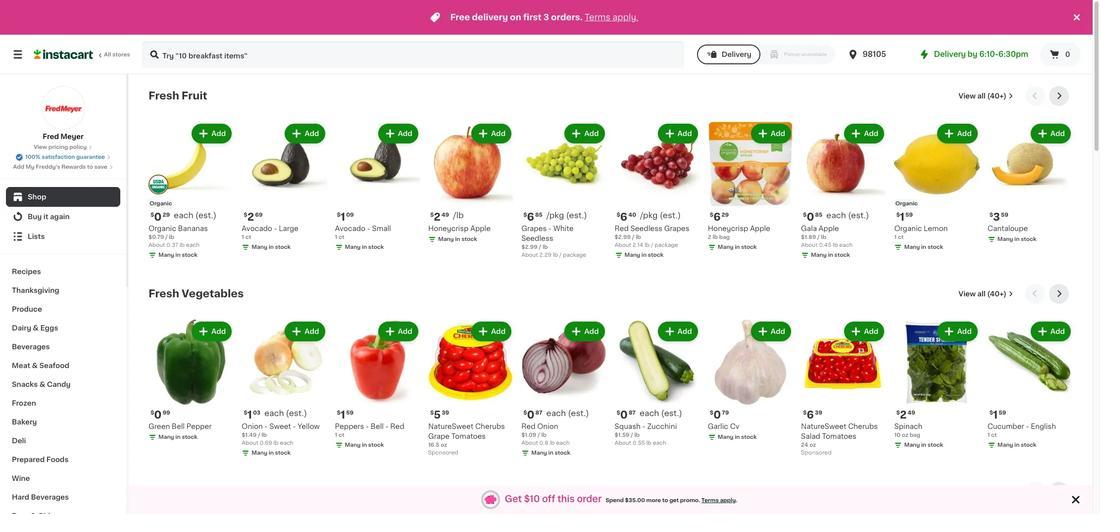 Task type: locate. For each thing, give the bounding box(es) containing it.
1 horizontal spatial cherubs
[[849, 424, 878, 431]]

about down $0.79
[[149, 243, 165, 248]]

/ right $1.89
[[818, 235, 820, 240]]

2 85 from the left
[[535, 213, 543, 218]]

1 view all (40+) button from the top
[[955, 86, 1018, 106]]

0 vertical spatial $2.99
[[615, 235, 631, 240]]

about inside onion - sweet - yellow $1.49 / lb about 0.69 lb each
[[242, 441, 259, 446]]

item carousel region
[[149, 86, 1073, 276], [149, 284, 1073, 475]]

1 horizontal spatial onion
[[538, 424, 559, 431]]

$
[[151, 213, 154, 218], [244, 213, 248, 218], [337, 213, 341, 218], [430, 213, 434, 218], [617, 213, 621, 218], [710, 213, 714, 218], [804, 213, 807, 218], [897, 213, 900, 218], [524, 213, 527, 218], [990, 213, 994, 218], [151, 411, 154, 416], [244, 411, 248, 416], [337, 411, 341, 416], [430, 411, 434, 416], [617, 411, 621, 416], [710, 411, 714, 416], [804, 411, 807, 416], [897, 411, 900, 416], [524, 411, 527, 416], [990, 411, 994, 416]]

many in stock down honeycrisp apple 2 lb bag
[[718, 245, 757, 250]]

stock
[[462, 237, 477, 242], [1021, 237, 1037, 242], [275, 245, 291, 250], [368, 245, 384, 250], [742, 245, 757, 250], [928, 245, 944, 250], [182, 253, 198, 258], [648, 253, 664, 258], [835, 253, 851, 258], [182, 435, 198, 441], [742, 435, 757, 441], [368, 443, 384, 448], [928, 443, 944, 448], [1021, 443, 1037, 448], [275, 451, 291, 456], [555, 451, 571, 456]]

1 fresh from the top
[[149, 91, 179, 101]]

1 inside "peppers - bell - red 1 ct"
[[335, 433, 337, 439]]

29 up $0.79
[[163, 213, 170, 218]]

$ 2 49 inside $2.49 per pound element
[[430, 212, 449, 223]]

1 vertical spatial 3
[[994, 212, 1001, 223]]

1 vertical spatial package
[[563, 253, 587, 258]]

- for avocado - small
[[367, 226, 370, 232]]

lb up 0.37
[[169, 235, 174, 240]]

delivery
[[935, 51, 966, 58], [722, 51, 752, 58]]

about inside the red seedless grapes $2.99 / lb about 2.14 lb / package
[[615, 243, 632, 248]]

0 horizontal spatial oz
[[441, 443, 448, 448]]

in
[[455, 237, 460, 242], [1015, 237, 1020, 242], [269, 245, 274, 250], [362, 245, 367, 250], [735, 245, 740, 250], [922, 245, 927, 250], [176, 253, 181, 258], [642, 253, 647, 258], [828, 253, 834, 258], [176, 435, 181, 441], [735, 435, 740, 441], [362, 443, 367, 448], [922, 443, 927, 448], [1015, 443, 1020, 448], [269, 451, 274, 456], [549, 451, 554, 456]]

1 vertical spatial &
[[32, 363, 38, 370]]

main content
[[129, 74, 1093, 515]]

view for milk
[[959, 489, 976, 496]]

0 vertical spatial beverages
[[12, 344, 50, 351]]

many in stock inside product 'group'
[[998, 237, 1037, 242]]

$ inside $ 6 40
[[617, 213, 621, 218]]

39 inside $ 5 39
[[442, 411, 449, 416]]

- for squash - zucchini
[[643, 424, 646, 431]]

$ up honeycrisp apple 2 lb bag
[[710, 213, 714, 218]]

1 29 from the left
[[163, 213, 170, 218]]

small
[[372, 226, 391, 232]]

0 horizontal spatial $2.99
[[522, 245, 538, 250]]

- for grapes - white seedless
[[549, 226, 552, 232]]

avocado down $ 2 69
[[242, 226, 272, 232]]

Search field
[[143, 42, 683, 67]]

many down spinach 10 oz bag
[[905, 443, 920, 448]]

2 apple from the left
[[750, 226, 771, 232]]

sponsored badge image for 6
[[802, 451, 832, 456]]

avocado
[[242, 226, 272, 232], [335, 226, 366, 232]]

& for meat
[[32, 363, 38, 370]]

29
[[163, 213, 170, 218], [722, 213, 729, 218]]

1 horizontal spatial bag
[[910, 433, 921, 439]]

1 vertical spatial seedless
[[522, 235, 554, 242]]

lemon
[[924, 226, 948, 232]]

each inside onion - sweet - yellow $1.49 / lb about 0.69 lb each
[[280, 441, 294, 446]]

in down cantaloupe
[[1015, 237, 1020, 242]]

lists link
[[6, 227, 120, 247]]

main content containing fresh fruit
[[129, 74, 1093, 515]]

0 horizontal spatial $ 1 59
[[337, 410, 354, 421]]

03
[[253, 411, 261, 416]]

1 horizontal spatial 3
[[994, 212, 1001, 223]]

each (est.) inside $0.85 each (estimated) element
[[827, 212, 870, 220]]

cherubs inside naturesweet cherubs salad tomatoes 24 oz
[[849, 424, 878, 431]]

/pkg for grapes - white seedless
[[547, 212, 564, 220]]

39 for 5
[[442, 411, 449, 416]]

1 horizontal spatial $ 0 87
[[617, 410, 636, 421]]

(est.) up "zucchini"
[[662, 410, 683, 418]]

many
[[438, 237, 454, 242], [998, 237, 1014, 242], [252, 245, 267, 250], [345, 245, 361, 250], [718, 245, 734, 250], [905, 245, 920, 250], [159, 253, 174, 258], [625, 253, 641, 258], [811, 253, 827, 258], [159, 435, 174, 441], [718, 435, 734, 441], [345, 443, 361, 448], [905, 443, 920, 448], [998, 443, 1014, 448], [252, 451, 267, 456], [532, 451, 547, 456]]

each inside red onion $1.09 / lb about 0.8 lb each
[[556, 441, 570, 446]]

0 horizontal spatial red
[[391, 424, 405, 431]]

add my freddy's rewards to save
[[13, 164, 107, 170]]

$6.40 per package (estimated) element
[[615, 211, 700, 224]]

green
[[149, 424, 170, 431]]

0 vertical spatial view all (40+) button
[[955, 86, 1018, 106]]

$ left 79 on the right bottom
[[710, 411, 714, 416]]

2 $ 0 87 from the left
[[524, 410, 543, 421]]

avocado - small 1 ct
[[335, 226, 391, 240]]

0 horizontal spatial tomatoes
[[452, 434, 486, 441]]

1 honeycrisp from the left
[[428, 226, 469, 232]]

$ inside $ 6 39
[[804, 411, 807, 416]]

$ inside $ 0 85
[[804, 213, 807, 218]]

1 onion from the left
[[242, 424, 263, 431]]

- inside squash - zucchini $1.59 / lb about 0.55 lb each
[[643, 424, 646, 431]]

0 vertical spatial 49
[[442, 213, 449, 218]]

many down 2.14
[[625, 253, 641, 258]]

each (est.) inside $0.29 each (estimated) "element"
[[174, 212, 217, 220]]

2 view all (40+) from the top
[[959, 291, 1007, 298]]

view all (50+) button
[[955, 482, 1018, 502]]

49
[[442, 213, 449, 218], [908, 411, 916, 416]]

0 vertical spatial $ 2 49
[[430, 212, 449, 223]]

39 up the salad
[[815, 411, 823, 416]]

each (est.) inside $1.03 each (estimated) element
[[265, 410, 307, 418]]

my
[[26, 164, 34, 170]]

0 vertical spatial item carousel region
[[149, 86, 1073, 276]]

29 for 6
[[722, 213, 729, 218]]

2 29 from the left
[[722, 213, 729, 218]]

avocado inside avocado - small 1 ct
[[335, 226, 366, 232]]

$ 2 49 left /lb
[[430, 212, 449, 223]]

$ 0 87 up squash on the bottom of the page
[[617, 410, 636, 421]]

lb up 2.29
[[543, 245, 548, 250]]

2 vertical spatial &
[[39, 381, 45, 388]]

1 vertical spatial (40+)
[[988, 291, 1007, 298]]

$ inside $ 2 69
[[244, 213, 248, 218]]

0 vertical spatial bag
[[720, 235, 730, 240]]

2 horizontal spatial oz
[[902, 433, 909, 439]]

(est.) for squash - zucchini
[[662, 410, 683, 418]]

prepared foods link
[[6, 451, 120, 470]]

avocado for 1
[[335, 226, 366, 232]]

1 apple from the left
[[471, 226, 491, 232]]

1 (40+) from the top
[[988, 93, 1007, 100]]

$ inside the $ 3 59
[[990, 213, 994, 218]]

0 horizontal spatial /pkg
[[547, 212, 564, 220]]

apple inside honeycrisp apple 2 lb bag
[[750, 226, 771, 232]]

2 sponsored badge image from the left
[[802, 451, 832, 456]]

to
[[87, 164, 93, 170], [663, 499, 669, 504]]

buy it again link
[[6, 207, 120, 227]]

1 vertical spatial 49
[[908, 411, 916, 416]]

fresh
[[149, 91, 179, 101], [149, 289, 179, 299]]

tomatoes inside naturesweet cherubs grape tomatoes 16.5 oz
[[452, 434, 486, 441]]

0 horizontal spatial apple
[[471, 226, 491, 232]]

0 horizontal spatial 49
[[442, 213, 449, 218]]

all stores
[[104, 52, 130, 57]]

delivery for delivery
[[722, 51, 752, 58]]

delivery for delivery by 6:10-6:30pm
[[935, 51, 966, 58]]

0 vertical spatial view all (40+)
[[959, 93, 1007, 100]]

oz inside naturesweet cherubs salad tomatoes 24 oz
[[810, 443, 817, 448]]

1 vertical spatial bag
[[910, 433, 921, 439]]

$ 0 87 for squash - zucchini
[[617, 410, 636, 421]]

yellow
[[298, 424, 320, 431]]

& inside meat & seafood link
[[32, 363, 38, 370]]

/pkg (est.) for red seedless grapes
[[641, 212, 681, 220]]

save
[[94, 164, 107, 170]]

- for peppers - bell - red
[[366, 424, 369, 431]]

1 tomatoes from the left
[[452, 434, 486, 441]]

naturesweet up grape
[[428, 424, 474, 431]]

naturesweet for 5
[[428, 424, 474, 431]]

$ inside $ 0 29
[[151, 213, 154, 218]]

59 for cucumber - english
[[999, 411, 1007, 416]]

add button
[[193, 125, 231, 143], [286, 125, 324, 143], [379, 125, 418, 143], [473, 125, 511, 143], [566, 125, 604, 143], [659, 125, 697, 143], [752, 125, 791, 143], [846, 125, 884, 143], [939, 125, 977, 143], [1032, 125, 1071, 143], [193, 323, 231, 341], [286, 323, 324, 341], [379, 323, 418, 341], [473, 323, 511, 341], [566, 323, 604, 341], [659, 323, 697, 341], [752, 323, 791, 341], [846, 323, 884, 341], [939, 323, 977, 341], [1032, 323, 1071, 341]]

1 horizontal spatial seedless
[[631, 226, 663, 232]]

0 horizontal spatial sponsored badge image
[[428, 451, 458, 456]]

29 for 0
[[163, 213, 170, 218]]

rewards
[[62, 164, 86, 170]]

0 horizontal spatial 29
[[163, 213, 170, 218]]

& inside dairy & eggs link
[[33, 325, 39, 332]]

59 up peppers
[[346, 411, 354, 416]]

/ up 0.37
[[165, 235, 168, 240]]

85 inside $ 0 85
[[816, 213, 823, 218]]

49 up spinach
[[908, 411, 916, 416]]

/ up 0.8 in the bottom left of the page
[[538, 433, 540, 439]]

beverages down wine link
[[31, 494, 69, 501]]

$ left the 99
[[151, 411, 154, 416]]

3 apple from the left
[[819, 226, 839, 232]]

prepared
[[12, 457, 45, 464]]

0 horizontal spatial naturesweet
[[428, 424, 474, 431]]

in inside product 'group'
[[1015, 237, 1020, 242]]

85 inside $ 6 85
[[535, 213, 543, 218]]

vegetables
[[182, 289, 244, 299]]

0 vertical spatial seedless
[[631, 226, 663, 232]]

2 view all (40+) button from the top
[[955, 284, 1018, 304]]

85 for 6
[[535, 213, 543, 218]]

59 inside the $ 3 59
[[1002, 213, 1009, 218]]

0 horizontal spatial bag
[[720, 235, 730, 240]]

1 horizontal spatial delivery
[[935, 51, 966, 58]]

6 up honeycrisp apple 2 lb bag
[[714, 212, 721, 223]]

snacks & candy
[[12, 381, 71, 388]]

87 for red onion
[[536, 411, 543, 416]]

$ 1 59
[[897, 212, 913, 223], [337, 410, 354, 421], [990, 410, 1007, 421]]

$ left /lb
[[430, 213, 434, 218]]

package
[[655, 243, 678, 248], [563, 253, 587, 258]]

(est.) inside $0.29 each (estimated) "element"
[[195, 212, 217, 220]]

red seedless grapes $2.99 / lb about 2.14 lb / package
[[615, 226, 690, 248]]

$10
[[524, 496, 540, 505]]

87 up squash on the bottom of the page
[[629, 411, 636, 416]]

1 vertical spatial $ 2 49
[[897, 410, 916, 421]]

orders.
[[551, 13, 583, 21]]

each
[[174, 212, 193, 220], [827, 212, 847, 220], [186, 243, 200, 248], [840, 243, 853, 248], [265, 410, 284, 418], [640, 410, 660, 418], [547, 410, 566, 418], [280, 441, 294, 446], [653, 441, 667, 446], [556, 441, 570, 446]]

0 vertical spatial terms
[[585, 13, 611, 21]]

2 all from the top
[[978, 291, 986, 298]]

(est.) for red onion
[[568, 410, 589, 418]]

add
[[212, 130, 226, 137], [305, 130, 319, 137], [398, 130, 413, 137], [491, 130, 506, 137], [585, 130, 599, 137], [678, 130, 692, 137], [771, 130, 786, 137], [865, 130, 879, 137], [958, 130, 972, 137], [1051, 130, 1066, 137], [13, 164, 24, 170], [212, 328, 226, 335], [305, 328, 319, 335], [398, 328, 413, 335], [491, 328, 506, 335], [585, 328, 599, 335], [678, 328, 692, 335], [771, 328, 786, 335], [865, 328, 879, 335], [958, 328, 972, 335], [1051, 328, 1066, 335]]

about down $1.59
[[615, 441, 632, 446]]

$ 0 87 up $1.09
[[524, 410, 543, 421]]

59 up cucumber
[[999, 411, 1007, 416]]

bell inside "peppers - bell - red 1 ct"
[[371, 424, 384, 431]]

red for 0
[[522, 424, 536, 431]]

1 horizontal spatial /pkg (est.)
[[641, 212, 681, 220]]

$ 6 85
[[524, 212, 543, 223]]

1 grapes from the left
[[665, 226, 690, 232]]

delivery inside button
[[722, 51, 752, 58]]

guarantee
[[76, 155, 105, 160]]

many down honeycrisp apple 2 lb bag
[[718, 245, 734, 250]]

29 inside the $ 6 29
[[722, 213, 729, 218]]

ct inside organic lemon 1 ct
[[898, 235, 904, 240]]

1 horizontal spatial tomatoes
[[823, 434, 857, 441]]

view all (40+)
[[959, 93, 1007, 100], [959, 291, 1007, 298]]

0 horizontal spatial terms
[[585, 13, 611, 21]]

many in stock down cantaloupe
[[998, 237, 1037, 242]]

$0.87 each (estimated) element up "zucchini"
[[615, 409, 700, 422]]

view pricing policy
[[34, 145, 87, 150]]

many in stock
[[438, 237, 477, 242], [998, 237, 1037, 242], [252, 245, 291, 250], [345, 245, 384, 250], [718, 245, 757, 250], [905, 245, 944, 250], [159, 253, 198, 258], [625, 253, 664, 258], [811, 253, 851, 258], [159, 435, 198, 441], [718, 435, 757, 441], [345, 443, 384, 448], [905, 443, 944, 448], [998, 443, 1037, 448], [252, 451, 291, 456], [532, 451, 571, 456]]

2 87 from the left
[[536, 411, 543, 416]]

0 horizontal spatial delivery
[[722, 51, 752, 58]]

0 horizontal spatial cherubs
[[476, 424, 505, 431]]

6 for $ 6 40
[[621, 212, 628, 223]]

honeycrisp apple
[[428, 226, 491, 232]]

many in stock down the cv
[[718, 435, 757, 441]]

many down garlic cv
[[718, 435, 734, 441]]

2 39 from the left
[[815, 411, 823, 416]]

69
[[255, 213, 263, 218]]

& for snacks
[[39, 381, 45, 388]]

2 fresh from the top
[[149, 289, 179, 299]]

peppers - bell - red 1 ct
[[335, 424, 405, 439]]

1 vertical spatial item carousel region
[[149, 284, 1073, 475]]

2 honeycrisp from the left
[[708, 226, 749, 232]]

lb right 0.55
[[647, 441, 652, 446]]

2 avocado from the left
[[335, 226, 366, 232]]

2 vertical spatial all
[[978, 489, 986, 496]]

1 vertical spatial all
[[978, 291, 986, 298]]

seedless down $6.40 per package (estimated) element
[[631, 226, 663, 232]]

1 horizontal spatial red
[[522, 424, 536, 431]]

ct for avocado - small
[[339, 235, 345, 240]]

2 naturesweet from the left
[[802, 424, 847, 431]]

1 view all (40+) from the top
[[959, 93, 1007, 100]]

1 $0.87 each (estimated) element from the left
[[615, 409, 700, 422]]

all for 3
[[978, 93, 986, 100]]

(40+) for 1
[[988, 291, 1007, 298]]

59 for organic lemon
[[906, 213, 913, 218]]

1 vertical spatial view all (40+)
[[959, 291, 1007, 298]]

view all (50+)
[[959, 489, 1007, 496]]

1 /pkg (est.) from the left
[[641, 212, 681, 220]]

0 vertical spatial all
[[978, 93, 986, 100]]

29 inside $ 0 29
[[163, 213, 170, 218]]

2 bell from the left
[[371, 424, 384, 431]]

deli link
[[6, 432, 120, 451]]

$ up organic lemon 1 ct at the top of the page
[[897, 213, 900, 218]]

$ 5 39
[[430, 410, 449, 421]]

freddy's
[[36, 164, 60, 170]]

2 (40+) from the top
[[988, 291, 1007, 298]]

1 horizontal spatial package
[[655, 243, 678, 248]]

1 horizontal spatial $0.87 each (estimated) element
[[615, 409, 700, 422]]

red inside red onion $1.09 / lb about 0.8 lb each
[[522, 424, 536, 431]]

add my freddy's rewards to save link
[[13, 163, 113, 171]]

1 vertical spatial fresh
[[149, 289, 179, 299]]

1 vertical spatial view all (40+) button
[[955, 284, 1018, 304]]

(est.) inside $6.40 per package (estimated) element
[[660, 212, 681, 220]]

(40+) for 3
[[988, 93, 1007, 100]]

buy it again
[[28, 214, 70, 220]]

98105
[[863, 51, 887, 58]]

/pkg (est.) inside $6.40 per package (estimated) element
[[641, 212, 681, 220]]

1 horizontal spatial naturesweet
[[802, 424, 847, 431]]

0 vertical spatial to
[[87, 164, 93, 170]]

red inside "peppers - bell - red 1 ct"
[[391, 424, 405, 431]]

1 horizontal spatial 85
[[816, 213, 823, 218]]

grapes
[[665, 226, 690, 232], [522, 226, 547, 232]]

seedless inside grapes - white seedless $2.99 / lb about 2.29 lb / package
[[522, 235, 554, 242]]

/pkg (est.) for grapes - white seedless
[[547, 212, 587, 220]]

1 inside organic lemon 1 ct
[[895, 235, 897, 240]]

0 horizontal spatial onion
[[242, 424, 263, 431]]

1 horizontal spatial grapes
[[665, 226, 690, 232]]

0 vertical spatial package
[[655, 243, 678, 248]]

2 /pkg from the left
[[547, 212, 564, 220]]

0 horizontal spatial grapes
[[522, 226, 547, 232]]

99
[[163, 411, 170, 416]]

3 right first
[[544, 13, 549, 21]]

1 horizontal spatial honeycrisp
[[708, 226, 749, 232]]

add inside add my freddy's rewards to save link
[[13, 164, 24, 170]]

onion
[[242, 424, 263, 431], [538, 424, 559, 431]]

each (est.) for squash - zucchini
[[640, 410, 683, 418]]

meat & seafood link
[[6, 357, 120, 375]]

red onion $1.09 / lb about 0.8 lb each
[[522, 424, 570, 446]]

hard beverages link
[[6, 488, 120, 507]]

1 85 from the left
[[816, 213, 823, 218]]

0 horizontal spatial to
[[87, 164, 93, 170]]

2 tomatoes from the left
[[823, 434, 857, 441]]

/ down squash on the bottom of the page
[[631, 433, 633, 439]]

1 all from the top
[[978, 93, 986, 100]]

1 horizontal spatial apple
[[750, 226, 771, 232]]

$ left the 03
[[244, 411, 248, 416]]

many in stock down 0.45
[[811, 253, 851, 258]]

$0.87 each (estimated) element up red onion $1.09 / lb about 0.8 lb each
[[522, 409, 607, 422]]

frozen
[[12, 400, 36, 407]]

about left 2.29
[[522, 253, 538, 258]]

/ inside onion - sweet - yellow $1.49 / lb about 0.69 lb each
[[258, 433, 260, 439]]

many inside product 'group'
[[998, 237, 1014, 242]]

1 horizontal spatial bell
[[371, 424, 384, 431]]

each down sweet
[[280, 441, 294, 446]]

avocado down $ 1 09
[[335, 226, 366, 232]]

85
[[816, 213, 823, 218], [535, 213, 543, 218]]

6 left 40
[[621, 212, 628, 223]]

2 cherubs from the left
[[849, 424, 878, 431]]

$0.87 each (estimated) element
[[615, 409, 700, 422], [522, 409, 607, 422]]

ct inside avocado - large 1 ct
[[246, 235, 251, 240]]

1 39 from the left
[[442, 411, 449, 416]]

view all (40+) button for 3
[[955, 86, 1018, 106]]

organic up organic lemon 1 ct at the top of the page
[[896, 201, 918, 207]]

/pkg (est.)
[[641, 212, 681, 220], [547, 212, 587, 220]]

apple inside gala apple $1.89 / lb about 0.45 lb each
[[819, 226, 839, 232]]

fresh left vegetables
[[149, 289, 179, 299]]

- inside avocado - small 1 ct
[[367, 226, 370, 232]]

bell right green
[[172, 424, 185, 431]]

1 /pkg from the left
[[641, 212, 658, 220]]

59 for cantaloupe
[[1002, 213, 1009, 218]]

$ up grapes - white seedless $2.99 / lb about 2.29 lb / package
[[524, 213, 527, 218]]

$1.03 each (estimated) element
[[242, 409, 327, 422]]

24
[[802, 443, 809, 448]]

honeycrisp down /lb
[[428, 226, 469, 232]]

& inside snacks & candy link
[[39, 381, 45, 388]]

0 horizontal spatial package
[[563, 253, 587, 258]]

1 horizontal spatial $ 1 59
[[897, 212, 913, 223]]

/ inside gala apple $1.89 / lb about 0.45 lb each
[[818, 235, 820, 240]]

tomatoes right grape
[[452, 434, 486, 441]]

$ 6 29
[[710, 212, 729, 223]]

/pkg inside $6.40 per package (estimated) element
[[641, 212, 658, 220]]

1 horizontal spatial $2.99
[[615, 235, 631, 240]]

1 horizontal spatial sponsored badge image
[[802, 451, 832, 456]]

- inside avocado - large 1 ct
[[274, 226, 277, 232]]

0 horizontal spatial 85
[[535, 213, 543, 218]]

oz right 10
[[902, 433, 909, 439]]

- inside grapes - white seedless $2.99 / lb about 2.29 lb / package
[[549, 226, 552, 232]]

each right 0.8 in the bottom left of the page
[[556, 441, 570, 446]]

(est.) up red onion $1.09 / lb about 0.8 lb each
[[568, 410, 589, 418]]

1 horizontal spatial oz
[[810, 443, 817, 448]]

terms inside limited time offer region
[[585, 13, 611, 21]]

package right 2.14
[[655, 243, 678, 248]]

stock inside product 'group'
[[1021, 237, 1037, 242]]

ct
[[246, 235, 251, 240], [339, 235, 345, 240], [898, 235, 904, 240], [339, 433, 345, 439], [992, 433, 998, 439]]

product group containing 5
[[428, 320, 514, 459]]

$ 1 59 for peppers - bell - red
[[337, 410, 354, 421]]

1 87 from the left
[[629, 411, 636, 416]]

0 vertical spatial &
[[33, 325, 39, 332]]

$ up peppers
[[337, 411, 341, 416]]

1 inside avocado - large 1 ct
[[242, 235, 244, 240]]

0 horizontal spatial bell
[[172, 424, 185, 431]]

many in stock down avocado - small 1 ct
[[345, 245, 384, 250]]

in down spinach 10 oz bag
[[922, 443, 927, 448]]

1 item carousel region from the top
[[149, 86, 1073, 276]]

naturesweet down $ 6 39
[[802, 424, 847, 431]]

0 vertical spatial fresh
[[149, 91, 179, 101]]

/pkg inside $6.85 per package (estimated) element
[[547, 212, 564, 220]]

view all (40+) button for 1
[[955, 284, 1018, 304]]

red for 6
[[615, 226, 629, 232]]

$0.85 each (estimated) element
[[802, 211, 887, 224]]

0 horizontal spatial $ 2 49
[[430, 212, 449, 223]]

& right meat
[[32, 363, 38, 370]]

$ inside $ 1 03
[[244, 411, 248, 416]]

(est.) inside $0.85 each (estimated) element
[[849, 212, 870, 220]]

1 vertical spatial beverages
[[31, 494, 69, 501]]

$2.99 inside grapes - white seedless $2.99 / lb about 2.29 lb / package
[[522, 245, 538, 250]]

/pkg (est.) inside $6.85 per package (estimated) element
[[547, 212, 587, 220]]

87 up red onion $1.09 / lb about 0.8 lb each
[[536, 411, 543, 416]]

bag inside spinach 10 oz bag
[[910, 433, 921, 439]]

2 /pkg (est.) from the left
[[547, 212, 587, 220]]

39 right 5
[[442, 411, 449, 416]]

2 item carousel region from the top
[[149, 284, 1073, 475]]

avocado inside avocado - large 1 ct
[[242, 226, 272, 232]]

1 horizontal spatial 87
[[629, 411, 636, 416]]

0
[[1066, 51, 1071, 58], [154, 212, 162, 223], [807, 212, 815, 223], [154, 410, 162, 421], [621, 410, 628, 421], [714, 410, 721, 421], [527, 410, 535, 421]]

red inside the red seedless grapes $2.99 / lb about 2.14 lb / package
[[615, 226, 629, 232]]

onion inside red onion $1.09 / lb about 0.8 lb each
[[538, 424, 559, 431]]

apple left the gala
[[750, 226, 771, 232]]

- inside cucumber - english 1 ct
[[1027, 424, 1030, 431]]

organic inside "organic bananas $0.79 / lb about 0.37 lb each"
[[149, 226, 176, 232]]

1 cherubs from the left
[[476, 424, 505, 431]]

2 onion from the left
[[538, 424, 559, 431]]

cherubs inside naturesweet cherubs grape tomatoes 16.5 oz
[[476, 424, 505, 431]]

/pkg
[[641, 212, 658, 220], [547, 212, 564, 220]]

1 horizontal spatial terms
[[702, 499, 719, 504]]

thanksgiving link
[[6, 281, 120, 300]]

2 horizontal spatial apple
[[819, 226, 839, 232]]

None search field
[[142, 41, 684, 68]]

0 horizontal spatial /pkg (est.)
[[547, 212, 587, 220]]

1 horizontal spatial avocado
[[335, 226, 366, 232]]

(est.) inside $1.03 each (estimated) element
[[286, 410, 307, 418]]

& left candy
[[39, 381, 45, 388]]

& for dairy
[[33, 325, 39, 332]]

59 up organic lemon 1 ct at the top of the page
[[906, 213, 913, 218]]

$ up the gala
[[804, 213, 807, 218]]

1 $ 0 87 from the left
[[617, 410, 636, 421]]

2 left /lb
[[434, 212, 441, 223]]

2 horizontal spatial red
[[615, 226, 629, 232]]

0 vertical spatial 3
[[544, 13, 549, 21]]

beverages down dairy & eggs
[[12, 344, 50, 351]]

recipes link
[[6, 263, 120, 281]]

1 vertical spatial $2.99
[[522, 245, 538, 250]]

fresh for fresh vegetables
[[149, 289, 179, 299]]

1 horizontal spatial /pkg
[[641, 212, 658, 220]]

$ up the salad
[[804, 411, 807, 416]]

0 horizontal spatial $ 0 87
[[524, 410, 543, 421]]

apple up 0.45
[[819, 226, 839, 232]]

each inside "organic bananas $0.79 / lb about 0.37 lb each"
[[186, 243, 200, 248]]

$ 0 87
[[617, 410, 636, 421], [524, 410, 543, 421]]

bell
[[172, 424, 185, 431], [371, 424, 384, 431]]

0 horizontal spatial $0.87 each (estimated) element
[[522, 409, 607, 422]]

6 up the salad
[[807, 410, 814, 421]]

3 all from the top
[[978, 489, 986, 496]]

avocado for 2
[[242, 226, 272, 232]]

each (est.) up gala apple $1.89 / lb about 0.45 lb each
[[827, 212, 870, 220]]

1
[[341, 212, 345, 223], [900, 212, 905, 223], [242, 235, 244, 240], [335, 235, 337, 240], [895, 235, 897, 240], [248, 410, 252, 421], [341, 410, 345, 421], [994, 410, 998, 421], [335, 433, 337, 439], [988, 433, 990, 439]]

1 sponsored badge image from the left
[[428, 451, 458, 456]]

on
[[510, 13, 522, 21]]

sponsored badge image down 16.5
[[428, 451, 458, 456]]

frozen link
[[6, 394, 120, 413]]

oz inside naturesweet cherubs grape tomatoes 16.5 oz
[[441, 443, 448, 448]]

0 horizontal spatial honeycrisp
[[428, 226, 469, 232]]

tomatoes for 5
[[452, 434, 486, 441]]

to inside get $10 off this order spend $35.00 more to get promo. terms apply .
[[663, 499, 669, 504]]

tomatoes inside naturesweet cherubs salad tomatoes 24 oz
[[823, 434, 857, 441]]

shop link
[[6, 187, 120, 207]]

0 vertical spatial (40+)
[[988, 93, 1007, 100]]

1 avocado from the left
[[242, 226, 272, 232]]

each (est.)
[[174, 212, 217, 220], [827, 212, 870, 220], [265, 410, 307, 418], [640, 410, 683, 418], [547, 410, 589, 418]]

1 horizontal spatial 39
[[815, 411, 823, 416]]

sponsored badge image inside product 'group'
[[428, 451, 458, 456]]

1 naturesweet from the left
[[428, 424, 474, 431]]

about left 2.14
[[615, 243, 632, 248]]

ct inside avocado - small 1 ct
[[339, 235, 345, 240]]

2 grapes from the left
[[522, 226, 547, 232]]

cucumber
[[988, 424, 1025, 431]]

bakery link
[[6, 413, 120, 432]]

85 up grapes - white seedless $2.99 / lb about 2.29 lb / package
[[535, 213, 543, 218]]

0 horizontal spatial 87
[[536, 411, 543, 416]]

satisfaction
[[42, 155, 75, 160]]

$2.99 inside the red seedless grapes $2.99 / lb about 2.14 lb / package
[[615, 235, 631, 240]]

each down bananas
[[186, 243, 200, 248]]

seedless
[[631, 226, 663, 232], [522, 235, 554, 242]]

- for cucumber - english
[[1027, 424, 1030, 431]]

onion up 0.8 in the bottom left of the page
[[538, 424, 559, 431]]

$0.87 each (estimated) element for red onion
[[522, 409, 607, 422]]

$6.85 per package (estimated) element
[[522, 211, 607, 224]]

0 horizontal spatial seedless
[[522, 235, 554, 242]]

fred
[[43, 133, 59, 140]]

$1.59
[[615, 433, 630, 439]]

package down "white"
[[563, 253, 587, 258]]

2 horizontal spatial $ 1 59
[[990, 410, 1007, 421]]

0 horizontal spatial avocado
[[242, 226, 272, 232]]

all
[[978, 93, 986, 100], [978, 291, 986, 298], [978, 489, 986, 496]]

3 inside product 'group'
[[994, 212, 1001, 223]]

6:30pm
[[999, 51, 1029, 58]]

/ inside squash - zucchini $1.59 / lb about 0.55 lb each
[[631, 433, 633, 439]]

1 vertical spatial to
[[663, 499, 669, 504]]

100%
[[25, 155, 40, 160]]

sponsored badge image
[[428, 451, 458, 456], [802, 451, 832, 456]]

product group
[[149, 122, 234, 262], [242, 122, 327, 254], [335, 122, 421, 254], [428, 122, 514, 246], [522, 122, 607, 260], [615, 122, 700, 262], [708, 122, 794, 254], [802, 122, 887, 262], [895, 122, 980, 254], [988, 122, 1073, 246], [149, 320, 234, 444], [242, 320, 327, 460], [335, 320, 421, 452], [428, 320, 514, 459], [522, 320, 607, 460], [615, 320, 700, 448], [708, 320, 794, 444], [802, 320, 887, 459], [895, 320, 980, 452], [988, 320, 1073, 452]]

apple for honeycrisp apple 2 lb bag
[[750, 226, 771, 232]]

39 inside $ 6 39
[[815, 411, 823, 416]]

0 horizontal spatial 39
[[442, 411, 449, 416]]

2 $0.87 each (estimated) element from the left
[[522, 409, 607, 422]]

1 vertical spatial terms
[[702, 499, 719, 504]]

1 horizontal spatial 29
[[722, 213, 729, 218]]



Task type: describe. For each thing, give the bounding box(es) containing it.
in down 0.8 in the bottom left of the page
[[549, 451, 554, 456]]

organic bananas $0.79 / lb about 0.37 lb each
[[149, 226, 208, 248]]

fresh fruit
[[149, 91, 207, 101]]

onion - sweet - yellow $1.49 / lb about 0.69 lb each
[[242, 424, 320, 446]]

fresh for fresh fruit
[[149, 91, 179, 101]]

$ 1 03
[[244, 410, 261, 421]]

stores
[[112, 52, 130, 57]]

lb right 0.69
[[274, 441, 279, 446]]

.
[[736, 499, 738, 504]]

shop
[[28, 194, 46, 201]]

apple for honeycrisp apple
[[471, 226, 491, 232]]

6 for $ 6 29
[[714, 212, 721, 223]]

terms apply button
[[702, 498, 736, 506]]

0 inside $0.85 each (estimated) element
[[807, 212, 815, 223]]

apply
[[720, 499, 736, 504]]

many in stock down green bell pepper
[[159, 435, 198, 441]]

each (est.) for red onion
[[547, 410, 589, 418]]

about inside grapes - white seedless $2.99 / lb about 2.29 lb / package
[[522, 253, 538, 258]]

many down peppers
[[345, 443, 361, 448]]

order
[[577, 496, 602, 505]]

cherubs for 5
[[476, 424, 505, 431]]

view pricing policy link
[[34, 144, 93, 152]]

each up sweet
[[265, 410, 284, 418]]

many down organic lemon 1 ct at the top of the page
[[905, 245, 920, 250]]

product group containing 3
[[988, 122, 1073, 246]]

lb up 0.45
[[821, 235, 827, 240]]

/pkg for red seedless grapes
[[641, 212, 658, 220]]

/ inside "organic bananas $0.79 / lb about 0.37 lb each"
[[165, 235, 168, 240]]

garlic
[[708, 424, 729, 431]]

spend
[[606, 499, 624, 504]]

each up "zucchini"
[[640, 410, 660, 418]]

wine link
[[6, 470, 120, 488]]

/ right 2.29
[[560, 253, 562, 258]]

meat
[[12, 363, 30, 370]]

many down cucumber
[[998, 443, 1014, 448]]

many in stock down "peppers - bell - red 1 ct"
[[345, 443, 384, 448]]

$2.49 per pound element
[[428, 211, 514, 224]]

many in stock down avocado - large 1 ct at the left of page
[[252, 245, 291, 250]]

cv
[[730, 424, 740, 431]]

all for 1
[[978, 291, 986, 298]]

grapes inside the red seedless grapes $2.99 / lb about 2.14 lb / package
[[665, 226, 690, 232]]

each inside "element"
[[174, 212, 193, 220]]

seedless inside the red seedless grapes $2.99 / lb about 2.14 lb / package
[[631, 226, 663, 232]]

english
[[1031, 424, 1057, 431]]

$ up squash on the bottom of the page
[[617, 411, 621, 416]]

cherubs for 6
[[849, 424, 878, 431]]

terms inside get $10 off this order spend $35.00 more to get promo. terms apply .
[[702, 499, 719, 504]]

naturesweet for 6
[[802, 424, 847, 431]]

hard
[[12, 494, 29, 501]]

(est.) for red seedless grapes
[[660, 212, 681, 220]]

ct for cucumber - english
[[992, 433, 998, 439]]

in down green bell pepper
[[176, 435, 181, 441]]

each (est.) for organic bananas
[[174, 212, 217, 220]]

item carousel region containing fresh fruit
[[149, 86, 1073, 276]]

organic up $ 0 29
[[150, 201, 172, 207]]

40
[[629, 213, 637, 218]]

lb right 0.45
[[833, 243, 838, 248]]

$ 6 40
[[617, 212, 637, 223]]

many in stock down honeycrisp apple
[[438, 237, 477, 242]]

$ inside the $ 6 29
[[710, 213, 714, 218]]

6 for $ 6 39
[[807, 410, 814, 421]]

thanksgiving
[[12, 287, 59, 294]]

$ up spinach
[[897, 411, 900, 416]]

get $10 off this order status
[[501, 495, 742, 506]]

more
[[647, 499, 661, 504]]

produce link
[[6, 300, 120, 319]]

salad
[[802, 434, 821, 441]]

$0.87 each (estimated) element for squash - zucchini
[[615, 409, 700, 422]]

2 inside honeycrisp apple 2 lb bag
[[708, 235, 712, 240]]

limited time offer region
[[0, 0, 1072, 35]]

100% satisfaction guarantee button
[[15, 152, 111, 161]]

item badge image
[[149, 175, 168, 195]]

many down 0.45
[[811, 253, 827, 258]]

0.55
[[633, 441, 645, 446]]

apple for gala apple $1.89 / lb about 0.45 lb each
[[819, 226, 839, 232]]

squash
[[615, 424, 641, 431]]

onion inside onion - sweet - yellow $1.49 / lb about 0.69 lb each
[[242, 424, 263, 431]]

100% satisfaction guarantee
[[25, 155, 105, 160]]

39 for 6
[[815, 411, 823, 416]]

lb up 0.69
[[262, 433, 267, 439]]

in down 0.69
[[269, 451, 274, 456]]

apply.
[[613, 13, 639, 21]]

/ inside red onion $1.09 / lb about 0.8 lb each
[[538, 433, 540, 439]]

dairy & eggs
[[12, 325, 58, 332]]

beverages inside 'link'
[[31, 494, 69, 501]]

oz for 6
[[810, 443, 817, 448]]

organic inside organic lemon 1 ct
[[895, 226, 923, 232]]

lb up 2.14
[[636, 235, 641, 240]]

87 for squash - zucchini
[[629, 411, 636, 416]]

produce
[[12, 306, 42, 313]]

each inside gala apple $1.89 / lb about 0.45 lb each
[[840, 243, 853, 248]]

pepper
[[187, 424, 212, 431]]

in down cucumber - english 1 ct
[[1015, 443, 1020, 448]]

each up red onion $1.09 / lb about 0.8 lb each
[[547, 410, 566, 418]]

buy
[[28, 214, 42, 220]]

$ 3 59
[[990, 212, 1009, 223]]

many in stock down organic lemon 1 ct at the top of the page
[[905, 245, 944, 250]]

lb up 0.55
[[635, 433, 640, 439]]

59 for peppers - bell - red
[[346, 411, 354, 416]]

honeycrisp for honeycrisp apple 2 lb bag
[[708, 226, 749, 232]]

in down avocado - small 1 ct
[[362, 245, 367, 250]]

2 left 69 at top left
[[248, 212, 254, 223]]

package inside the red seedless grapes $2.99 / lb about 2.14 lb / package
[[655, 243, 678, 248]]

09
[[346, 213, 354, 218]]

ct for avocado - large
[[246, 235, 251, 240]]

lb inside honeycrisp apple 2 lb bag
[[713, 235, 718, 240]]

about inside "organic bananas $0.79 / lb about 0.37 lb each"
[[149, 243, 165, 248]]

seafood
[[39, 363, 69, 370]]

3 inside limited time offer region
[[544, 13, 549, 21]]

many down 0.8 in the bottom left of the page
[[532, 451, 547, 456]]

(est.) for organic bananas
[[195, 212, 217, 220]]

delivery by 6:10-6:30pm
[[935, 51, 1029, 58]]

2 inside $2.49 per pound element
[[434, 212, 441, 223]]

0 inside $0.29 each (estimated) "element"
[[154, 212, 162, 223]]

each (est.) for onion - sweet - yellow
[[265, 410, 307, 418]]

many in stock down cucumber - english 1 ct
[[998, 443, 1037, 448]]

(est.) for grapes - white seedless
[[566, 212, 587, 220]]

0.37
[[167, 243, 178, 248]]

many in stock down 0.8 in the bottom left of the page
[[532, 451, 571, 456]]

meyer
[[61, 133, 84, 140]]

$ 2 69
[[244, 212, 263, 223]]

in down 2.14
[[642, 253, 647, 258]]

in down organic lemon 1 ct at the top of the page
[[922, 245, 927, 250]]

oz inside spinach 10 oz bag
[[902, 433, 909, 439]]

$0.29 each (estimated) element
[[149, 211, 234, 224]]

$ 0 79
[[710, 410, 729, 421]]

$ inside $ 1 09
[[337, 213, 341, 218]]

prepared foods
[[12, 457, 69, 464]]

cantaloupe
[[988, 226, 1028, 232]]

first
[[524, 13, 542, 21]]

avocado - large 1 ct
[[242, 226, 299, 240]]

view all (40+) for 1
[[959, 291, 1007, 298]]

in down honeycrisp apple
[[455, 237, 460, 242]]

dairy & eggs link
[[6, 319, 120, 338]]

1 inside cucumber - english 1 ct
[[988, 433, 990, 439]]

package inside grapes - white seedless $2.99 / lb about 2.29 lb / package
[[563, 253, 587, 258]]

$ 1 09
[[337, 212, 354, 223]]

sweet
[[270, 424, 291, 431]]

1 horizontal spatial $ 2 49
[[897, 410, 916, 421]]

grape
[[428, 434, 450, 441]]

$ 6 39
[[804, 410, 823, 421]]

many in stock down spinach 10 oz bag
[[905, 443, 944, 448]]

get
[[505, 496, 522, 505]]

candy
[[47, 381, 71, 388]]

lists
[[28, 233, 45, 240]]

peppers
[[335, 424, 364, 431]]

fred meyer logo image
[[41, 86, 85, 130]]

$35.00
[[625, 499, 645, 504]]

view for fresh fruit
[[959, 93, 976, 100]]

(est.) for onion - sweet - yellow
[[286, 410, 307, 418]]

79
[[722, 411, 729, 416]]

item carousel region containing fresh vegetables
[[149, 284, 1073, 475]]

/ up 2.14
[[632, 235, 635, 240]]

grapes inside grapes - white seedless $2.99 / lb about 2.29 lb / package
[[522, 226, 547, 232]]

off
[[542, 496, 556, 505]]

85 for 0
[[816, 213, 823, 218]]

(est.) for gala apple
[[849, 212, 870, 220]]

many down 0.37
[[159, 253, 174, 258]]

grapes - white seedless $2.99 / lb about 2.29 lb / package
[[522, 226, 587, 258]]

$ inside $ 0 99
[[151, 411, 154, 416]]

honeycrisp apple 2 lb bag
[[708, 226, 771, 240]]

terms apply. link
[[585, 13, 639, 21]]

/ right 2.14
[[651, 243, 654, 248]]

dairy
[[12, 325, 31, 332]]

hard beverages
[[12, 494, 69, 501]]

large
[[279, 226, 299, 232]]

eggs
[[40, 325, 58, 332]]

many in stock down 0.69
[[252, 451, 291, 456]]

lb right 0.37
[[180, 243, 185, 248]]

many down green
[[159, 435, 174, 441]]

cucumber - english 1 ct
[[988, 424, 1057, 439]]

$ 1 59 for cucumber - english
[[990, 410, 1007, 421]]

- for avocado - large
[[274, 226, 277, 232]]

many down avocado - small 1 ct
[[345, 245, 361, 250]]

sponsored badge image for 5
[[428, 451, 458, 456]]

all inside popup button
[[978, 489, 986, 496]]

in down "peppers - bell - red 1 ct"
[[362, 443, 367, 448]]

each (est.) for gala apple
[[827, 212, 870, 220]]

view all (40+) for 3
[[959, 93, 1007, 100]]

oz for 5
[[441, 443, 448, 448]]

delivery by 6:10-6:30pm link
[[919, 49, 1029, 60]]

about inside gala apple $1.89 / lb about 0.45 lb each
[[802, 243, 818, 248]]

many in stock down 0.37
[[159, 253, 198, 258]]

spinach
[[895, 424, 923, 431]]

in down avocado - large 1 ct at the left of page
[[269, 245, 274, 250]]

0 inside 0 button
[[1066, 51, 1071, 58]]

lb right 0.8 in the bottom left of the page
[[550, 441, 555, 446]]

/lb
[[453, 212, 464, 220]]

$ up $1.09
[[524, 411, 527, 416]]

1 horizontal spatial 49
[[908, 411, 916, 416]]

view for fresh vegetables
[[959, 291, 976, 298]]

2 up spinach
[[900, 410, 907, 421]]

in down the cv
[[735, 435, 740, 441]]

service type group
[[697, 45, 835, 64]]

$ inside $ 0 79
[[710, 411, 714, 416]]

many down honeycrisp apple
[[438, 237, 454, 242]]

gala
[[802, 226, 817, 232]]

each up gala apple $1.89 / lb about 0.45 lb each
[[827, 212, 847, 220]]

in down honeycrisp apple 2 lb bag
[[735, 245, 740, 250]]

bag inside honeycrisp apple 2 lb bag
[[720, 235, 730, 240]]

$ inside $ 5 39
[[430, 411, 434, 416]]

garlic cv
[[708, 424, 740, 431]]

1 bell from the left
[[172, 424, 185, 431]]

about inside red onion $1.09 / lb about 0.8 lb each
[[522, 441, 538, 446]]

many in stock down 2.14
[[625, 253, 664, 258]]

lb right 2.29
[[553, 253, 558, 258]]

close image
[[1071, 494, 1082, 506]]

lb right 2.14
[[645, 243, 650, 248]]

/ up 2.29
[[539, 245, 542, 250]]

about inside squash - zucchini $1.59 / lb about 0.55 lb each
[[615, 441, 632, 446]]

many down 0.69
[[252, 451, 267, 456]]

1 inside avocado - small 1 ct
[[335, 235, 337, 240]]

ct inside "peppers - bell - red 1 ct"
[[339, 433, 345, 439]]

pricing
[[48, 145, 68, 150]]

honeycrisp for honeycrisp apple
[[428, 226, 469, 232]]

in down 0.37
[[176, 253, 181, 258]]

5
[[434, 410, 441, 421]]

$ 0 29
[[151, 212, 170, 223]]

foods
[[46, 457, 69, 464]]

many down avocado - large 1 ct at the left of page
[[252, 245, 267, 250]]

$ 0 87 for red onion
[[524, 410, 543, 421]]

tomatoes for 6
[[823, 434, 857, 441]]

instacart logo image
[[34, 49, 93, 60]]

$ up cucumber
[[990, 411, 994, 416]]

$ inside $ 6 85
[[524, 213, 527, 218]]

promo.
[[681, 499, 701, 504]]

lb up 0.8 in the bottom left of the page
[[542, 433, 547, 439]]

each inside squash - zucchini $1.59 / lb about 0.55 lb each
[[653, 441, 667, 446]]

deli
[[12, 438, 26, 445]]

get $10 off this order spend $35.00 more to get promo. terms apply .
[[505, 496, 738, 505]]

$ 1 59 for organic lemon
[[897, 212, 913, 223]]

in down 0.45
[[828, 253, 834, 258]]

6 for $ 6 85
[[527, 212, 534, 223]]

milk
[[149, 487, 172, 497]]

recipes
[[12, 268, 41, 275]]



Task type: vqa. For each thing, say whether or not it's contained in the screenshot.


